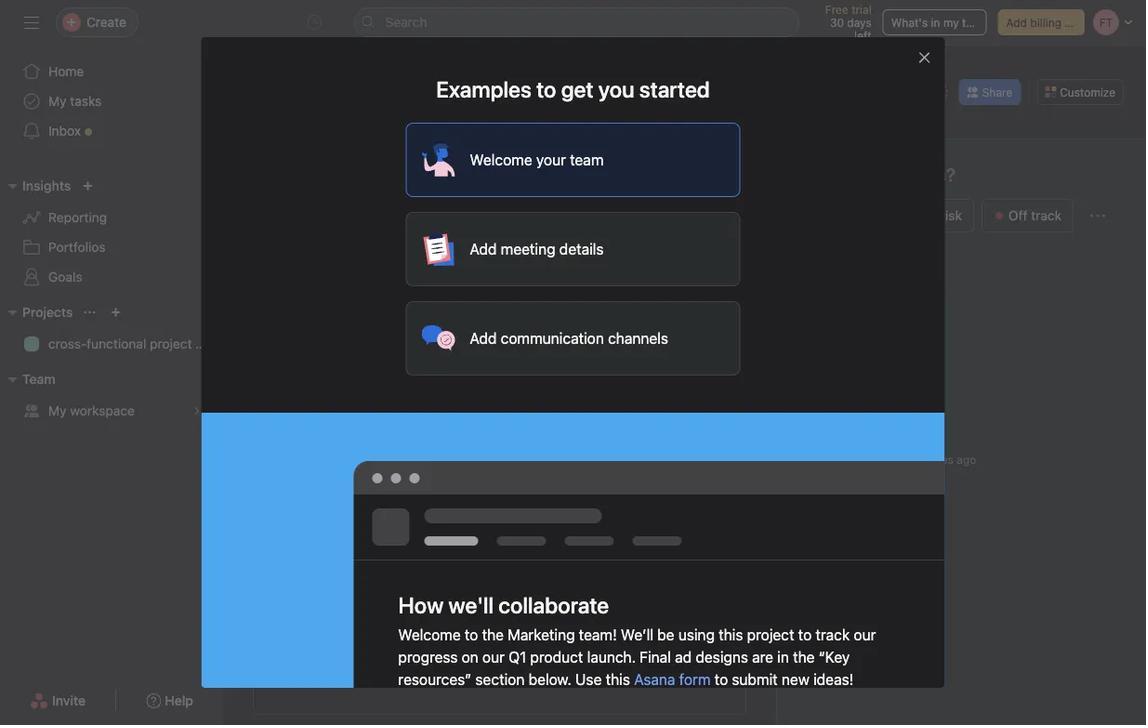 Task type: locate. For each thing, give the bounding box(es) containing it.
insights button
[[0, 175, 71, 197]]

welcome down timeline link
[[470, 151, 533, 169]]

in left my
[[932, 16, 941, 29]]

0 horizontal spatial goal
[[477, 659, 503, 674]]

1 vertical spatial our
[[483, 649, 505, 666]]

in inside welcome to the marketing team! we'll be using this project to track our progress on our q1 product launch. final ad designs are in the "key resources" section below. use this
[[778, 649, 790, 666]]

2 a from the left
[[703, 600, 710, 616]]

the
[[482, 626, 504, 644], [793, 649, 815, 666]]

timeline link
[[499, 114, 566, 135]]

1 horizontal spatial project
[[642, 600, 684, 616]]

communication
[[501, 330, 604, 347]]

1 horizontal spatial track
[[1032, 208, 1062, 223]]

0 vertical spatial welcome
[[470, 151, 533, 169]]

town
[[863, 452, 895, 467]]

my inside my workspace link
[[48, 403, 67, 419]]

goal up "marketing" at the bottom of page
[[548, 600, 573, 616]]

Project description title text field
[[242, 184, 416, 223]]

goal inside 'connect or create a goal to link this project to a larger purpose.'
[[548, 600, 573, 616]]

welcome up progress on the bottom left of page
[[399, 626, 461, 644]]

ideas!
[[814, 671, 854, 689]]

projects element
[[0, 296, 223, 363]]

team!
[[579, 626, 617, 644]]

in right are
[[778, 649, 790, 666]]

reporting
[[48, 210, 107, 225]]

1 horizontal spatial in
[[932, 16, 941, 29]]

portfolios link
[[11, 233, 212, 262]]

0 vertical spatial goal
[[548, 600, 573, 616]]

use
[[576, 671, 602, 689]]

2 horizontal spatial project
[[747, 626, 795, 644]]

1 horizontal spatial what's
[[892, 16, 928, 29]]

track right off
[[1032, 208, 1062, 223]]

board link
[[426, 114, 477, 135]]

welcome inside welcome to the marketing team! we'll be using this project to track our progress on our q1 product launch. final ad designs are in the "key resources" section below. use this
[[399, 626, 461, 644]]

off track
[[1009, 208, 1062, 223]]

how
[[399, 592, 444, 618]]

reporting link
[[11, 203, 212, 233]]

0 horizontal spatial a
[[537, 600, 544, 616]]

or
[[480, 600, 492, 616]]

track inside button
[[1032, 208, 1062, 223]]

1 vertical spatial goal
[[477, 659, 503, 674]]

projects button
[[0, 301, 73, 324]]

section
[[476, 671, 525, 689]]

a up the using
[[703, 600, 710, 616]]

share button
[[960, 79, 1021, 105]]

1 vertical spatial the
[[793, 649, 815, 666]]

share
[[983, 86, 1013, 99]]

project left plan on the left top
[[150, 336, 192, 352]]

this
[[616, 600, 638, 616], [719, 626, 744, 644], [606, 671, 630, 689]]

add billing info button
[[998, 9, 1085, 35]]

1 vertical spatial in
[[778, 649, 790, 666]]

None text field
[[301, 62, 551, 96]]

team button
[[0, 368, 55, 391]]

in
[[932, 16, 941, 29], [778, 649, 790, 666]]

1 horizontal spatial goal
[[548, 600, 573, 616]]

0 horizontal spatial welcome
[[399, 626, 461, 644]]

search list box
[[354, 7, 800, 37]]

project up are
[[747, 626, 795, 644]]

submit
[[732, 671, 778, 689]]

add for add meeting details
[[470, 240, 497, 258]]

1 vertical spatial welcome
[[399, 626, 461, 644]]

track inside welcome to the marketing team! we'll be using this project to track our progress on our q1 product launch. final ad designs are in the "key resources" section below. use this
[[816, 626, 850, 644]]

launch.
[[587, 649, 636, 666]]

1 vertical spatial project
[[642, 600, 684, 616]]

1 vertical spatial this
[[719, 626, 744, 644]]

track
[[1032, 208, 1062, 223], [816, 626, 850, 644]]

this right link
[[616, 600, 638, 616]]

to up new
[[799, 626, 812, 644]]

1 horizontal spatial the
[[793, 649, 815, 666]]

to left link
[[577, 600, 589, 616]]

add for add goal
[[449, 659, 473, 674]]

at risk
[[925, 208, 963, 223]]

what's up close icon at the right
[[892, 16, 928, 29]]

1 horizontal spatial our
[[854, 626, 876, 644]]

project up the be
[[642, 600, 684, 616]]

goal left the q1
[[477, 659, 503, 674]]

1 my from the top
[[48, 93, 67, 109]]

welcome to the marketing team! we'll be using this project to track our progress on our q1 product launch. final ad designs are in the "key resources" section below. use this
[[399, 626, 876, 689]]

0 horizontal spatial what's
[[800, 164, 859, 186]]

0 vertical spatial what's
[[892, 16, 928, 29]]

0 vertical spatial my
[[48, 93, 67, 109]]

add billing info
[[1007, 16, 1085, 29]]

0 horizontal spatial project
[[150, 336, 192, 352]]

welcome for welcome to the marketing team! we'll be using this project to track our progress on our q1 product launch. final ad designs are in the "key resources" section below. use this
[[399, 626, 461, 644]]

your
[[537, 151, 566, 169]]

this inside 'connect or create a goal to link this project to a larger purpose.'
[[616, 600, 638, 616]]

a right create on the left bottom
[[537, 600, 544, 616]]

link
[[592, 600, 613, 616]]

in inside button
[[932, 16, 941, 29]]

left
[[855, 29, 872, 42]]

1 horizontal spatial welcome
[[470, 151, 533, 169]]

0 horizontal spatial track
[[816, 626, 850, 644]]

search
[[386, 14, 427, 30]]

using
[[679, 626, 715, 644]]

add for add communication channels
[[470, 330, 497, 347]]

add
[[1007, 16, 1028, 29], [470, 240, 497, 258], [470, 330, 497, 347], [449, 659, 473, 674]]

my down team
[[48, 403, 67, 419]]

0 vertical spatial our
[[854, 626, 876, 644]]

my left tasks
[[48, 93, 67, 109]]

0 horizontal spatial in
[[778, 649, 790, 666]]

cross-functional project plan
[[48, 336, 221, 352]]

product
[[531, 649, 584, 666]]

2 vertical spatial project
[[747, 626, 795, 644]]

0 horizontal spatial the
[[482, 626, 504, 644]]

days
[[848, 16, 872, 29]]

trial?
[[963, 16, 988, 29]]

ad
[[675, 649, 692, 666]]

0 vertical spatial track
[[1032, 208, 1062, 223]]

0 vertical spatial in
[[932, 16, 941, 29]]

marketing
[[508, 626, 575, 644]]

1 vertical spatial track
[[816, 626, 850, 644]]

examples
[[436, 76, 532, 102]]

goal
[[548, 600, 573, 616], [477, 659, 503, 674]]

meeting
[[501, 240, 556, 258]]

what's
[[892, 16, 928, 29], [800, 164, 859, 186]]

2 my from the top
[[48, 403, 67, 419]]

this up designs
[[719, 626, 744, 644]]

2 vertical spatial this
[[606, 671, 630, 689]]

1 horizontal spatial a
[[703, 600, 710, 616]]

home link
[[11, 57, 212, 86]]

what's in my trial? button
[[883, 9, 988, 35]]

my workspace
[[48, 403, 135, 419]]

0 horizontal spatial our
[[483, 649, 505, 666]]

what's inside button
[[892, 16, 928, 29]]

the up new
[[793, 649, 815, 666]]

welcome for welcome your team
[[470, 151, 533, 169]]

home
[[48, 64, 84, 79]]

"key
[[819, 649, 850, 666]]

track up "key
[[816, 626, 850, 644]]

1 vertical spatial my
[[48, 403, 67, 419]]

calendar
[[604, 117, 659, 132]]

at
[[925, 208, 938, 223]]

this down launch. at the bottom right of page
[[606, 671, 630, 689]]

add goal button
[[425, 650, 508, 684]]

ago
[[957, 453, 977, 466]]

designs
[[696, 649, 749, 666]]

projects
[[22, 305, 73, 320]]

add for add billing info
[[1007, 16, 1028, 29]]

my
[[944, 16, 959, 29]]

1 vertical spatial what's
[[800, 164, 859, 186]]

how we'll collaborate
[[399, 592, 609, 618]]

to down designs
[[715, 671, 728, 689]]

welcome
[[470, 151, 533, 169], [399, 626, 461, 644]]

project
[[150, 336, 192, 352], [642, 600, 684, 616], [747, 626, 795, 644]]

resources"
[[399, 671, 472, 689]]

what's for what's the status?
[[800, 164, 859, 186]]

tasks
[[70, 93, 102, 109]]

my inside my tasks link
[[48, 93, 67, 109]]

the status?
[[863, 164, 956, 186]]

0 vertical spatial this
[[616, 600, 638, 616]]

my for my tasks
[[48, 93, 67, 109]]

what's left the status?
[[800, 164, 859, 186]]

the down 'or'
[[482, 626, 504, 644]]

purpose.
[[464, 621, 517, 636]]

new
[[782, 671, 810, 689]]

0 vertical spatial project
[[150, 336, 192, 352]]



Task type: describe. For each thing, give the bounding box(es) containing it.
teams element
[[0, 363, 223, 430]]

progress
[[399, 649, 458, 666]]

channels
[[608, 330, 669, 347]]

are
[[753, 649, 774, 666]]

off track button
[[982, 199, 1074, 233]]

invite button
[[18, 685, 98, 718]]

larger
[[425, 621, 460, 636]]

30
[[830, 16, 844, 29]]

add meeting details
[[470, 240, 604, 258]]

project roles
[[253, 405, 357, 426]]

be
[[658, 626, 675, 644]]

details
[[560, 240, 604, 258]]

connect
[[425, 600, 476, 616]]

team
[[22, 372, 55, 387]]

timeline
[[514, 117, 566, 132]]

asana form to submit new ideas!
[[634, 671, 854, 689]]

my tasks
[[48, 93, 102, 109]]

trial
[[852, 3, 872, 16]]

to up on
[[465, 626, 478, 644]]

funky town link
[[822, 452, 895, 467]]

calendar link
[[589, 114, 659, 135]]

what's in my trial?
[[892, 16, 988, 29]]

list
[[381, 117, 403, 132]]

to up the using
[[688, 600, 700, 616]]

my workspace link
[[11, 396, 212, 426]]

my for my workspace
[[48, 403, 67, 419]]

q1
[[509, 649, 527, 666]]

workspace
[[70, 403, 135, 419]]

funky town 2 minutes ago
[[822, 452, 977, 467]]

create
[[496, 600, 534, 616]]

goals
[[48, 269, 82, 285]]

project inside welcome to the marketing team! we'll be using this project to track our progress on our q1 product launch. final ad designs are in the "key resources" section below. use this
[[747, 626, 795, 644]]

inbox link
[[11, 116, 212, 146]]

minutes
[[912, 453, 954, 466]]

2
[[903, 453, 909, 466]]

you started
[[599, 76, 710, 102]]

below.
[[529, 671, 572, 689]]

billing
[[1031, 16, 1062, 29]]

off
[[1009, 208, 1028, 223]]

funky
[[822, 452, 859, 467]]

plan
[[196, 336, 221, 352]]

on
[[462, 649, 479, 666]]

we'll collaborate
[[449, 592, 609, 618]]

goal inside add goal button
[[477, 659, 503, 674]]

search button
[[354, 7, 800, 37]]

connected goals
[[253, 535, 394, 557]]

we'll
[[621, 626, 654, 644]]

board
[[441, 117, 477, 132]]

invite
[[52, 693, 86, 709]]

cross-functional project plan link
[[11, 329, 221, 359]]

examples to get you started
[[436, 76, 710, 102]]

functional
[[87, 336, 146, 352]]

add communication channels
[[470, 330, 669, 347]]

0 vertical spatial the
[[482, 626, 504, 644]]

my tasks link
[[11, 86, 212, 116]]

what's the status?
[[800, 164, 956, 186]]

what's for what's in my trial?
[[892, 16, 928, 29]]

list link
[[366, 114, 403, 135]]

inbox
[[48, 123, 81, 139]]

global element
[[0, 46, 223, 157]]

project inside 'connect or create a goal to link this project to a larger purpose.'
[[642, 600, 684, 616]]

welcome your team
[[470, 151, 604, 169]]

final
[[640, 649, 671, 666]]

insights element
[[0, 169, 223, 296]]

close image
[[917, 50, 932, 65]]

info
[[1065, 16, 1085, 29]]

risk
[[941, 208, 963, 223]]

example text for how we'll collaborate section image
[[354, 461, 945, 725]]

at risk button
[[898, 199, 975, 233]]

hide sidebar image
[[24, 15, 39, 30]]

cross-
[[48, 336, 87, 352]]

1 a from the left
[[537, 600, 544, 616]]

free
[[826, 3, 849, 16]]

add to starred image
[[586, 72, 601, 86]]

get
[[561, 76, 594, 102]]

form
[[680, 671, 711, 689]]

insights
[[22, 178, 71, 193]]

to left get
[[537, 76, 557, 102]]

connect or create a goal to link this project to a larger purpose.
[[425, 600, 710, 636]]

portfolios
[[48, 239, 106, 255]]



Task type: vqa. For each thing, say whether or not it's contained in the screenshot.
Projects "dropdown button"
yes



